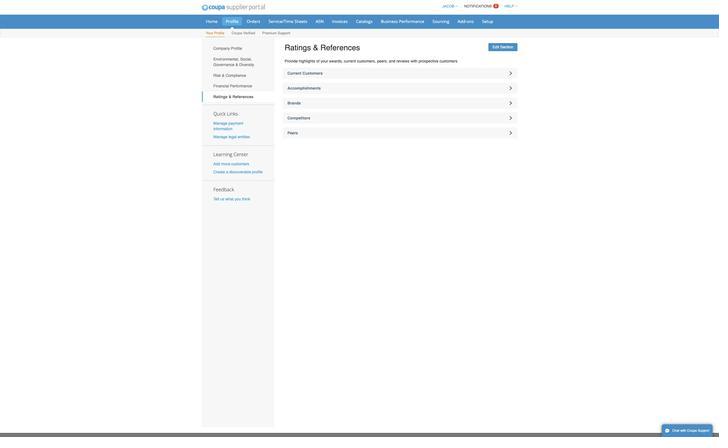 Task type: describe. For each thing, give the bounding box(es) containing it.
provide
[[285, 59, 298, 63]]

service/time sheets link
[[265, 17, 311, 25]]

premium support link
[[262, 30, 291, 37]]

profile link
[[222, 17, 242, 25]]

coupa verified link
[[231, 30, 255, 37]]

chat with coupa support button
[[662, 425, 713, 438]]

learning center
[[213, 151, 248, 158]]

profile for your profile
[[214, 31, 224, 35]]

1 vertical spatial customers
[[231, 162, 249, 166]]

section
[[500, 45, 513, 49]]

think
[[242, 197, 250, 202]]

peers
[[287, 131, 298, 135]]

brands
[[287, 101, 301, 105]]

center
[[234, 151, 248, 158]]

more
[[221, 162, 230, 166]]

performance for business performance
[[399, 19, 424, 24]]

risk & compliance link
[[202, 70, 274, 81]]

brands heading
[[283, 98, 517, 109]]

catalogs link
[[352, 17, 376, 25]]

current
[[344, 59, 356, 63]]

invoices link
[[328, 17, 351, 25]]

competitors button
[[283, 113, 517, 124]]

provide highlights of your awards, current customers, peers, and reviews with prospective customers
[[285, 59, 457, 63]]

what
[[225, 197, 234, 202]]

add more customers link
[[213, 162, 249, 166]]

0 horizontal spatial with
[[411, 59, 418, 63]]

ratings & references link
[[202, 92, 274, 102]]

setup
[[482, 19, 493, 24]]

& inside 'link'
[[229, 95, 231, 99]]

performance for financial performance
[[230, 84, 252, 88]]

jacob
[[442, 4, 454, 8]]

current customers
[[287, 71, 323, 75]]

competitors
[[287, 116, 310, 120]]

prospective
[[419, 59, 438, 63]]

financial performance link
[[202, 81, 274, 92]]

add-ons link
[[454, 17, 477, 25]]

current
[[287, 71, 301, 75]]

& inside environmental, social, governance & diversity
[[236, 63, 238, 67]]

accomplishments
[[287, 86, 321, 90]]

service/time sheets
[[269, 19, 307, 24]]

tell us what you think
[[213, 197, 250, 202]]

1 horizontal spatial customers
[[440, 59, 457, 63]]

edit section link
[[488, 43, 517, 51]]

catalogs
[[356, 19, 373, 24]]

environmental, social, governance & diversity link
[[202, 54, 274, 70]]

home
[[206, 19, 218, 24]]

orders
[[247, 19, 260, 24]]

1 horizontal spatial references
[[320, 43, 360, 52]]

coupa inside button
[[687, 429, 697, 433]]

help
[[505, 4, 514, 8]]

& up the of
[[313, 43, 318, 52]]

verified
[[243, 31, 255, 35]]

feedback
[[213, 186, 234, 193]]

service/time
[[269, 19, 293, 24]]

add more customers
[[213, 162, 249, 166]]

of
[[316, 59, 320, 63]]

0 vertical spatial profile
[[226, 19, 238, 24]]

add
[[213, 162, 220, 166]]

support inside button
[[698, 429, 709, 433]]

company
[[213, 46, 230, 51]]

entities
[[238, 135, 250, 139]]

manage payment information link
[[213, 121, 243, 131]]

current customers heading
[[283, 68, 517, 79]]

add-
[[458, 19, 467, 24]]

diversity
[[239, 63, 254, 67]]

peers heading
[[283, 128, 517, 139]]

governance
[[213, 63, 234, 67]]

us
[[220, 197, 224, 202]]

create
[[213, 170, 225, 175]]

payment
[[228, 121, 243, 126]]

navigation containing notifications 0
[[440, 1, 517, 12]]

risk & compliance
[[213, 73, 246, 78]]

tell
[[213, 197, 219, 202]]

orders link
[[243, 17, 264, 25]]

manage legal entities
[[213, 135, 250, 139]]

0 vertical spatial support
[[278, 31, 290, 35]]

legal
[[228, 135, 237, 139]]

1 horizontal spatial ratings
[[285, 43, 311, 52]]

premium support
[[262, 31, 290, 35]]

create a discoverable profile link
[[213, 170, 263, 175]]

accomplishments heading
[[283, 83, 517, 94]]

accomplishments button
[[283, 83, 517, 94]]

business performance link
[[377, 17, 428, 25]]

home link
[[202, 17, 221, 25]]

company profile
[[213, 46, 242, 51]]

business performance
[[381, 19, 424, 24]]

manage for manage payment information
[[213, 121, 227, 126]]



Task type: vqa. For each thing, say whether or not it's contained in the screenshot.
search icon
no



Task type: locate. For each thing, give the bounding box(es) containing it.
sourcing link
[[429, 17, 453, 25]]

0 horizontal spatial ratings & references
[[213, 95, 253, 99]]

peers,
[[377, 59, 388, 63]]

1 manage from the top
[[213, 121, 227, 126]]

financial performance
[[213, 84, 252, 88]]

0 vertical spatial ratings
[[285, 43, 311, 52]]

a
[[226, 170, 228, 175]]

brands button
[[283, 98, 517, 109]]

coupa verified
[[232, 31, 255, 35]]

invoices
[[332, 19, 348, 24]]

highlights
[[299, 59, 315, 63]]

references
[[320, 43, 360, 52], [232, 95, 253, 99]]

0 vertical spatial customers
[[440, 59, 457, 63]]

customers
[[302, 71, 323, 75]]

asn
[[316, 19, 324, 24]]

add-ons
[[458, 19, 474, 24]]

profile
[[252, 170, 263, 175]]

0 vertical spatial manage
[[213, 121, 227, 126]]

with right chat at the bottom
[[680, 429, 686, 433]]

ratings & references up your
[[285, 43, 360, 52]]

business
[[381, 19, 398, 24]]

coupa right chat at the bottom
[[687, 429, 697, 433]]

1 vertical spatial support
[[698, 429, 709, 433]]

performance down risk & compliance link
[[230, 84, 252, 88]]

0 horizontal spatial ratings
[[213, 95, 228, 99]]

& left diversity
[[236, 63, 238, 67]]

environmental,
[[213, 57, 239, 61]]

help link
[[502, 4, 517, 8]]

references down financial performance link
[[232, 95, 253, 99]]

edit section
[[493, 45, 513, 49]]

sourcing
[[433, 19, 449, 24]]

customers up discoverable in the left of the page
[[231, 162, 249, 166]]

profile down coupa supplier portal image
[[226, 19, 238, 24]]

company profile link
[[202, 43, 274, 54]]

1 horizontal spatial performance
[[399, 19, 424, 24]]

manage down "information"
[[213, 135, 227, 139]]

social,
[[240, 57, 252, 61]]

peers button
[[283, 128, 517, 139]]

with inside button
[[680, 429, 686, 433]]

& right risk on the top of page
[[222, 73, 225, 78]]

1 horizontal spatial coupa
[[687, 429, 697, 433]]

profile up environmental, social, governance & diversity link
[[231, 46, 242, 51]]

0 vertical spatial references
[[320, 43, 360, 52]]

0 vertical spatial coupa
[[232, 31, 242, 35]]

2 vertical spatial profile
[[231, 46, 242, 51]]

1 vertical spatial profile
[[214, 31, 224, 35]]

1 vertical spatial references
[[232, 95, 253, 99]]

1 horizontal spatial ratings & references
[[285, 43, 360, 52]]

manage
[[213, 121, 227, 126], [213, 135, 227, 139]]

0 horizontal spatial coupa
[[232, 31, 242, 35]]

ratings & references inside 'link'
[[213, 95, 253, 99]]

your profile
[[206, 31, 224, 35]]

reviews
[[396, 59, 410, 63]]

create a discoverable profile
[[213, 170, 263, 175]]

edit
[[493, 45, 499, 49]]

information
[[213, 127, 233, 131]]

performance right business
[[399, 19, 424, 24]]

1 vertical spatial manage
[[213, 135, 227, 139]]

tell us what you think button
[[213, 197, 250, 202]]

ratings & references
[[285, 43, 360, 52], [213, 95, 253, 99]]

current customers button
[[283, 68, 517, 79]]

0 vertical spatial ratings & references
[[285, 43, 360, 52]]

references inside 'link'
[[232, 95, 253, 99]]

1 vertical spatial with
[[680, 429, 686, 433]]

awards,
[[329, 59, 343, 63]]

ratings down the financial
[[213, 95, 228, 99]]

your
[[321, 59, 328, 63]]

performance
[[399, 19, 424, 24], [230, 84, 252, 88]]

1 vertical spatial ratings & references
[[213, 95, 253, 99]]

0 vertical spatial with
[[411, 59, 418, 63]]

jacob link
[[440, 4, 458, 8]]

1 vertical spatial coupa
[[687, 429, 697, 433]]

discoverable
[[229, 170, 251, 175]]

and
[[389, 59, 395, 63]]

manage legal entities link
[[213, 135, 250, 139]]

customers
[[440, 59, 457, 63], [231, 162, 249, 166]]

chat with coupa support
[[672, 429, 709, 433]]

quick links
[[213, 110, 238, 117]]

references up awards,
[[320, 43, 360, 52]]

premium
[[262, 31, 277, 35]]

0 vertical spatial performance
[[399, 19, 424, 24]]

0 horizontal spatial customers
[[231, 162, 249, 166]]

ratings
[[285, 43, 311, 52], [213, 95, 228, 99]]

environmental, social, governance & diversity
[[213, 57, 254, 67]]

1 horizontal spatial with
[[680, 429, 686, 433]]

0 horizontal spatial support
[[278, 31, 290, 35]]

manage up "information"
[[213, 121, 227, 126]]

1 horizontal spatial support
[[698, 429, 709, 433]]

risk
[[213, 73, 221, 78]]

links
[[227, 110, 238, 117]]

learning
[[213, 151, 232, 158]]

sheets
[[294, 19, 307, 24]]

1 vertical spatial ratings
[[213, 95, 228, 99]]

profile right your
[[214, 31, 224, 35]]

compliance
[[226, 73, 246, 78]]

& down financial performance
[[229, 95, 231, 99]]

profile for company profile
[[231, 46, 242, 51]]

0 horizontal spatial performance
[[230, 84, 252, 88]]

ratings & references down financial performance
[[213, 95, 253, 99]]

coupa left verified
[[232, 31, 242, 35]]

competitors heading
[[283, 113, 517, 124]]

ratings inside 'link'
[[213, 95, 228, 99]]

1 vertical spatial performance
[[230, 84, 252, 88]]

notifications 0
[[464, 4, 497, 8]]

2 manage from the top
[[213, 135, 227, 139]]

with right reviews
[[411, 59, 418, 63]]

support
[[278, 31, 290, 35], [698, 429, 709, 433]]

with
[[411, 59, 418, 63], [680, 429, 686, 433]]

your
[[206, 31, 213, 35]]

setup link
[[478, 17, 497, 25]]

0 horizontal spatial references
[[232, 95, 253, 99]]

customers right prospective in the right top of the page
[[440, 59, 457, 63]]

notifications
[[464, 4, 492, 8]]

coupa supplier portal image
[[198, 1, 269, 15]]

ons
[[467, 19, 474, 24]]

your profile link
[[206, 30, 225, 37]]

financial
[[213, 84, 229, 88]]

quick
[[213, 110, 226, 117]]

navigation
[[440, 1, 517, 12]]

ratings up provide
[[285, 43, 311, 52]]

manage for manage legal entities
[[213, 135, 227, 139]]

manage inside manage payment information
[[213, 121, 227, 126]]



